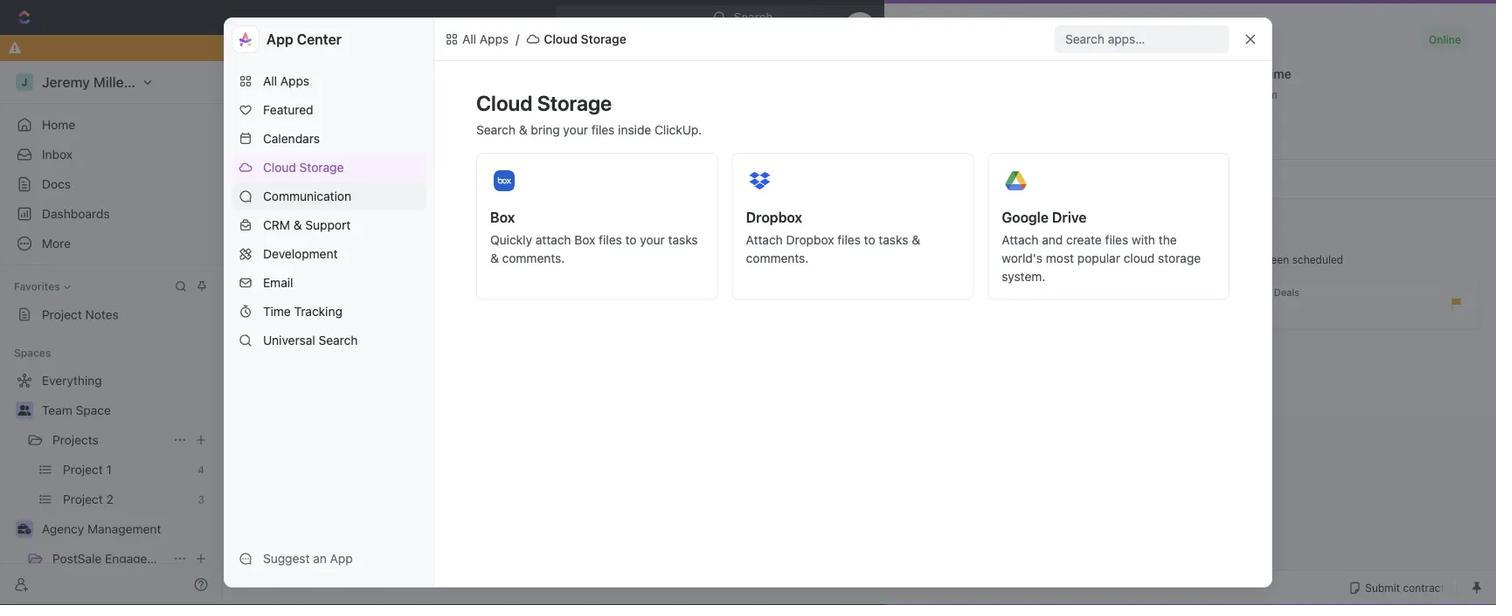 Task type: describe. For each thing, give the bounding box(es) containing it.
attach
[[536, 233, 571, 247]]

0 vertical spatial all spaces
[[258, 75, 317, 89]]

calendars link
[[232, 125, 427, 153]]

email
[[263, 276, 293, 290]]

1 horizontal spatial agency management link
[[939, 287, 1035, 298]]

business time image
[[18, 524, 31, 535]]

files inside 'box quickly attach box files to your tasks & comments.'
[[599, 233, 622, 247]]

time tracking
[[263, 305, 342, 319]]

miller
[[1167, 253, 1194, 266]]

lqhim image for cloud storage
[[526, 32, 540, 46]]

cloud
[[1124, 251, 1155, 266]]

popular
[[1078, 251, 1120, 266]]

1 horizontal spatial agency
[[939, 287, 973, 298]]

incoming
[[1171, 287, 1212, 298]]

google drive attach and create files with the world's most popular cloud storage system.
[[1002, 209, 1201, 284]]

enable
[[652, 41, 691, 55]]

user group image
[[18, 406, 31, 416]]

dashboards
[[42, 207, 110, 221]]

want
[[606, 41, 634, 55]]

postsale engagements
[[52, 552, 182, 566]]

business time image
[[1198, 255, 1211, 266]]

apps for all apps link to the bottom
[[280, 74, 309, 88]]

& inside dropbox attach dropbox files to tasks & comments.
[[912, 233, 920, 247]]

tasks
[[1037, 253, 1065, 266]]

agency management inside tree
[[42, 522, 161, 537]]

communication
[[263, 189, 351, 204]]

1 vertical spatial cloud storage
[[263, 160, 344, 175]]

upgrade
[[1159, 10, 1209, 24]]

bring
[[531, 122, 560, 137]]

drive
[[1052, 209, 1087, 226]]

and
[[1042, 233, 1063, 247]]

calendars
[[263, 132, 320, 146]]

am
[[1262, 88, 1278, 101]]

world's
[[1002, 251, 1043, 266]]

1 horizontal spatial engagements
[[1093, 287, 1155, 298]]

storage
[[1158, 251, 1201, 266]]

support
[[305, 218, 351, 232]]

1 vertical spatial dropbox
[[786, 233, 834, 247]]

& inside 'box quickly attach box files to your tasks & comments.'
[[490, 251, 499, 266]]

suggest
[[263, 552, 310, 566]]

suggest an app button
[[232, 545, 427, 573]]

that
[[1197, 253, 1217, 266]]

jeremy
[[1128, 253, 1164, 266]]

attach inside google drive attach and create files with the world's most popular cloud storage system.
[[1002, 233, 1039, 247]]

notifications?
[[744, 41, 823, 55]]

team space link
[[42, 397, 212, 425]]

comments. inside 'box quickly attach box files to your tasks & comments.'
[[502, 251, 565, 266]]

notes
[[85, 308, 119, 322]]

dashboards link
[[7, 200, 215, 228]]

2 horizontal spatial space
[[1260, 218, 1296, 232]]

closed-
[[1215, 287, 1251, 298]]

been
[[1265, 253, 1289, 266]]

space inside new space button
[[1096, 150, 1132, 164]]

incoming closed-won deals link
[[1171, 287, 1300, 298]]

inbox link
[[7, 141, 215, 169]]

0 vertical spatial dropbox
[[746, 209, 802, 226]]

inbox
[[42, 147, 73, 162]]

browser
[[694, 41, 741, 55]]

featured
[[263, 103, 313, 117]]

0 vertical spatial agency
[[1225, 253, 1269, 267]]

favorites button
[[7, 276, 78, 297]]

sidebar navigation
[[0, 61, 223, 606]]

crm & support link
[[232, 212, 427, 239]]

0 vertical spatial postsale engagements link
[[1050, 287, 1155, 298]]

all apps for all apps link to the top
[[462, 32, 509, 46]]

local
[[1232, 67, 1263, 81]]

1 horizontal spatial management
[[976, 287, 1035, 298]]

universal
[[263, 333, 315, 348]]

new for new space
[[1068, 150, 1093, 164]]

spaces up communication link at the top left
[[297, 142, 382, 171]]

dropbox attach dropbox files to tasks & comments.
[[746, 209, 920, 266]]

1 vertical spatial all spaces
[[262, 142, 382, 171]]

all apps for all apps link to the bottom
[[263, 74, 309, 88]]

tasks inside dropbox attach dropbox files to tasks & comments.
[[879, 233, 909, 247]]

0 vertical spatial postsale
[[1050, 287, 1090, 298]]

tree inside sidebar navigation
[[7, 367, 215, 606]]

new space
[[1068, 150, 1132, 164]]

2 horizontal spatial /
[[1161, 287, 1164, 298]]

not
[[1246, 253, 1262, 266]]

cloud storage search & bring your files inside clickup.
[[476, 91, 702, 137]]

1 horizontal spatial /
[[1041, 287, 1044, 298]]

2 horizontal spatial management
[[1272, 253, 1347, 267]]

project notes
[[42, 308, 119, 322]]

search inside universal search link
[[319, 333, 358, 348]]

unscheduled
[[902, 219, 978, 234]]

files inside dropbox attach dropbox files to tasks & comments.
[[838, 233, 861, 247]]

to left jeremy
[[1115, 253, 1125, 266]]

an
[[313, 552, 327, 566]]

0 horizontal spatial box
[[490, 209, 515, 226]]

team space inside tree
[[42, 403, 111, 418]]

comments. inside dropbox attach dropbox files to tasks & comments.
[[746, 251, 809, 266]]

inside
[[618, 122, 651, 137]]

do
[[563, 41, 579, 55]]

favorites
[[14, 281, 60, 293]]

suggest an app
[[263, 552, 353, 566]]

create
[[1066, 233, 1102, 247]]

tasks inside 'box quickly attach box files to your tasks & comments.'
[[668, 233, 698, 247]]

apps for all apps link to the top
[[480, 32, 509, 46]]

you
[[582, 41, 603, 55]]

0 vertical spatial all apps link
[[441, 29, 512, 50]]

home link
[[7, 111, 215, 139]]

to right "want"
[[638, 41, 649, 55]]



Task type: locate. For each thing, give the bounding box(es) containing it.
postsale engagements link inside tree
[[52, 545, 182, 573]]

to right attach
[[625, 233, 637, 247]]

agency down unscheduled
[[939, 287, 973, 298]]

upgrade link
[[1135, 5, 1218, 30]]

1 horizontal spatial postsale engagements link
[[1050, 287, 1155, 298]]

apps up featured
[[280, 74, 309, 88]]

team space up projects
[[42, 403, 111, 418]]

cloud storage up communication
[[263, 160, 344, 175]]

lqhim image for all apps
[[445, 32, 459, 46]]

left
[[1304, 173, 1321, 185]]

team
[[1225, 218, 1257, 232], [42, 403, 72, 418]]

jm
[[926, 40, 955, 65]]

Search apps… field
[[1065, 29, 1223, 50]]

search...
[[734, 10, 784, 24]]

management up postsale engagements
[[87, 522, 161, 537]]

/ left incoming
[[1161, 287, 1164, 298]]

1 vertical spatial storage
[[537, 91, 612, 115]]

1 vertical spatial team space
[[42, 403, 111, 418]]

0 vertical spatial space
[[1096, 150, 1132, 164]]

cloud left you
[[544, 32, 578, 46]]

app center
[[267, 31, 342, 48]]

cloud storage up the cloud storage search & bring your files inside clickup.
[[544, 32, 626, 46]]

agency management link up postsale engagements
[[42, 516, 212, 544]]

communication link
[[232, 183, 427, 211]]

1 horizontal spatial app
[[330, 552, 353, 566]]

0 vertical spatial app
[[267, 31, 293, 48]]

all spaces up featured
[[258, 75, 317, 89]]

engagements
[[1093, 287, 1155, 298], [105, 552, 182, 566]]

team inside team space link
[[42, 403, 72, 418]]

box up quickly
[[490, 209, 515, 226]]

files inside google drive attach and create files with the world's most popular cloud storage system.
[[1105, 233, 1129, 247]]

1 horizontal spatial box
[[575, 233, 596, 247]]

1 vertical spatial all apps
[[263, 74, 309, 88]]

team space up not
[[1225, 218, 1296, 232]]

new
[[1250, 10, 1275, 24], [1068, 150, 1093, 164]]

0 horizontal spatial all apps link
[[232, 67, 427, 95]]

0 horizontal spatial your
[[563, 122, 588, 137]]

2 attach from the left
[[1002, 233, 1039, 247]]

tracking
[[294, 305, 342, 319]]

development
[[263, 247, 338, 261]]

sidebar.
[[1324, 173, 1363, 185]]

visible
[[1194, 149, 1240, 167]]

new up 'local'
[[1250, 10, 1275, 24]]

0 vertical spatial search
[[476, 122, 516, 137]]

attach
[[746, 233, 783, 247], [1002, 233, 1039, 247]]

1 horizontal spatial cloud storage
[[544, 32, 626, 46]]

cloud down the 'calendars'
[[263, 160, 296, 175]]

1 horizontal spatial search
[[476, 122, 516, 137]]

center
[[297, 31, 342, 48]]

0 vertical spatial team
[[1225, 218, 1257, 232]]

1 comments. from the left
[[502, 251, 565, 266]]

cloud storage link
[[232, 154, 427, 182]]

app left center
[[267, 31, 293, 48]]

0 vertical spatial cloud
[[544, 32, 578, 46]]

with
[[1132, 233, 1156, 247]]

spaces inside sidebar navigation
[[14, 347, 51, 359]]

0 vertical spatial cloud storage
[[544, 32, 626, 46]]

1 vertical spatial management
[[976, 287, 1035, 298]]

1 vertical spatial agency
[[939, 287, 973, 298]]

1 vertical spatial apps
[[280, 74, 309, 88]]

tree
[[7, 367, 215, 606]]

time
[[1266, 67, 1292, 81]]

scheduled
[[1292, 253, 1344, 266]]

apps
[[480, 32, 509, 46], [280, 74, 309, 88]]

featured link
[[232, 96, 427, 124]]

agency management up postsale engagements
[[42, 522, 161, 537]]

your for storage
[[563, 122, 588, 137]]

0 horizontal spatial engagements
[[105, 552, 182, 566]]

1 vertical spatial postsale
[[52, 552, 102, 566]]

new up drive on the top right of the page
[[1068, 150, 1093, 164]]

spaces down project
[[14, 347, 51, 359]]

all apps left do
[[462, 32, 509, 46]]

search down time tracking link
[[319, 333, 358, 348]]

box quickly attach box files to your tasks & comments.
[[490, 209, 698, 266]]

1 horizontal spatial comments.
[[746, 251, 809, 266]]

1 horizontal spatial new
[[1250, 10, 1275, 24]]

development link
[[232, 240, 427, 268]]

&
[[519, 122, 528, 137], [293, 218, 302, 232], [912, 233, 920, 247], [490, 251, 499, 266]]

0 horizontal spatial agency management link
[[42, 516, 212, 544]]

0 horizontal spatial /
[[516, 32, 519, 46]]

/ down system.
[[1041, 287, 1044, 298]]

2 comments. from the left
[[746, 251, 809, 266]]

⌘k
[[915, 10, 934, 24]]

1 vertical spatial your
[[1280, 173, 1301, 185]]

0 vertical spatial your
[[563, 122, 588, 137]]

0 horizontal spatial all apps
[[263, 74, 309, 88]]

to left unscheduled
[[864, 233, 875, 247]]

docs
[[42, 177, 71, 191]]

0 horizontal spatial cloud
[[263, 160, 296, 175]]

tree containing team space
[[7, 367, 215, 606]]

1 attach from the left
[[746, 233, 783, 247]]

0 horizontal spatial attach
[[746, 233, 783, 247]]

search inside the cloud storage search & bring your files inside clickup.
[[476, 122, 516, 137]]

cloud storage
[[544, 32, 626, 46], [263, 160, 344, 175]]

have
[[1220, 253, 1243, 266]]

0 horizontal spatial team space
[[42, 403, 111, 418]]

& inside the cloud storage search & bring your files inside clickup.
[[519, 122, 528, 137]]

agency right business time icon at left
[[42, 522, 84, 537]]

clickup.
[[655, 122, 702, 137]]

all apps
[[462, 32, 509, 46], [263, 74, 309, 88]]

new space button
[[1042, 143, 1142, 171]]

agency up the incoming closed-won deals link
[[1225, 253, 1269, 267]]

quickly
[[490, 233, 532, 247]]

0 vertical spatial agency management link
[[939, 287, 1035, 298]]

email link
[[232, 269, 427, 297]]

1 vertical spatial box
[[575, 233, 596, 247]]

1 vertical spatial team
[[42, 403, 72, 418]]

1 horizontal spatial all apps link
[[441, 29, 512, 50]]

2 vertical spatial space
[[76, 403, 111, 418]]

1 vertical spatial all apps link
[[232, 67, 427, 95]]

0 horizontal spatial agency management
[[42, 522, 161, 537]]

attach inside dropbox attach dropbox files to tasks & comments.
[[746, 233, 783, 247]]

2 horizontal spatial your
[[1280, 173, 1301, 185]]

won
[[1251, 287, 1271, 298]]

1 vertical spatial new
[[1068, 150, 1093, 164]]

time tracking link
[[232, 298, 427, 326]]

0 horizontal spatial tasks
[[668, 233, 698, 247]]

universal search
[[263, 333, 358, 348]]

home
[[42, 118, 75, 132]]

apps left do
[[480, 32, 509, 46]]

cloud inside cloud storage link
[[263, 160, 296, 175]]

google
[[1002, 209, 1049, 226]]

0 horizontal spatial lqhim image
[[445, 32, 459, 46]]

1 horizontal spatial tasks
[[879, 233, 909, 247]]

app inside button
[[330, 552, 353, 566]]

team right user group image
[[42, 403, 72, 418]]

1 horizontal spatial team space
[[1225, 218, 1296, 232]]

management inside tree
[[87, 522, 161, 537]]

management down system.
[[976, 287, 1035, 298]]

the
[[1159, 233, 1177, 247]]

1 vertical spatial search
[[319, 333, 358, 348]]

local time 10:18 am
[[1232, 67, 1292, 101]]

management
[[1272, 253, 1347, 267], [976, 287, 1035, 298], [87, 522, 161, 537]]

1 vertical spatial agency management
[[42, 522, 161, 537]]

space
[[1096, 150, 1132, 164], [1260, 218, 1296, 232], [76, 403, 111, 418]]

1 vertical spatial app
[[330, 552, 353, 566]]

agency management link down system.
[[939, 287, 1035, 298]]

0 horizontal spatial agency
[[42, 522, 84, 537]]

all apps link
[[441, 29, 512, 50], [232, 67, 427, 95]]

lqhim image
[[445, 32, 459, 46], [526, 32, 540, 46]]

search left bring
[[476, 122, 516, 137]]

2 vertical spatial storage
[[299, 160, 344, 175]]

0 vertical spatial new
[[1250, 10, 1275, 24]]

0 horizontal spatial new
[[1068, 150, 1093, 164]]

app right an
[[330, 552, 353, 566]]

1 vertical spatial cloud
[[476, 91, 533, 115]]

agency management up deals
[[1225, 253, 1347, 267]]

1 vertical spatial space
[[1260, 218, 1296, 232]]

cloud up bring
[[476, 91, 533, 115]]

0 horizontal spatial cloud storage
[[263, 160, 344, 175]]

0 horizontal spatial app
[[267, 31, 293, 48]]

all spaces
[[258, 75, 317, 89], [262, 142, 382, 171]]

spaces down visible
[[1194, 173, 1230, 185]]

space inside team space link
[[76, 403, 111, 418]]

storage inside the cloud storage search & bring your files inside clickup.
[[537, 91, 612, 115]]

your inside 'box quickly attach box files to your tasks & comments.'
[[640, 233, 665, 247]]

0 horizontal spatial comments.
[[502, 251, 565, 266]]

/ inside 'cloud storage' "dialog"
[[516, 32, 519, 46]]

assigned
[[1068, 253, 1112, 266]]

tasks assigned to jeremy miller that have not been scheduled
[[1037, 253, 1344, 266]]

deals
[[1274, 287, 1300, 298]]

/ left do
[[516, 32, 519, 46]]

1 horizontal spatial agency management
[[1225, 253, 1347, 267]]

system.
[[1002, 270, 1046, 284]]

all apps up featured
[[263, 74, 309, 88]]

storage up bring
[[537, 91, 612, 115]]

all
[[462, 32, 476, 46], [263, 74, 277, 88], [258, 75, 272, 89], [262, 142, 292, 171]]

team up have on the right of page
[[1225, 218, 1257, 232]]

0 vertical spatial team space
[[1225, 218, 1296, 232]]

2 vertical spatial agency
[[42, 522, 84, 537]]

0 vertical spatial management
[[1272, 253, 1347, 267]]

engagements inside tree
[[105, 552, 182, 566]]

app
[[267, 31, 293, 48], [330, 552, 353, 566]]

0 vertical spatial engagements
[[1093, 287, 1155, 298]]

management up deals
[[1272, 253, 1347, 267]]

2 vertical spatial management
[[87, 522, 161, 537]]

your for spaces
[[1280, 173, 1301, 185]]

2 vertical spatial your
[[640, 233, 665, 247]]

cloud storage dialog
[[224, 17, 1273, 588]]

0 horizontal spatial search
[[319, 333, 358, 348]]

2 horizontal spatial agency
[[1225, 253, 1269, 267]]

visible spaces spaces shown in your left sidebar.
[[1194, 149, 1363, 185]]

agency management link
[[939, 287, 1035, 298], [42, 516, 212, 544]]

spaces up featured
[[275, 75, 317, 89]]

2 horizontal spatial cloud
[[544, 32, 578, 46]]

all spaces up communication link at the top left
[[262, 142, 382, 171]]

0 horizontal spatial space
[[76, 403, 111, 418]]

0 horizontal spatial postsale
[[52, 552, 102, 566]]

do you want to enable browser notifications?
[[563, 41, 826, 55]]

0 horizontal spatial team
[[42, 403, 72, 418]]

in
[[1268, 173, 1277, 185]]

postsale inside tree
[[52, 552, 102, 566]]

1 vertical spatial agency management link
[[42, 516, 212, 544]]

agency inside tree
[[42, 522, 84, 537]]

universal search link
[[232, 327, 427, 355]]

0 vertical spatial storage
[[581, 32, 626, 46]]

storage down calendars 'link'
[[299, 160, 344, 175]]

new button
[[1225, 3, 1286, 31]]

1 lqhim image from the left
[[445, 32, 459, 46]]

projects
[[52, 433, 99, 448]]

0 vertical spatial agency management
[[1225, 253, 1347, 267]]

0 horizontal spatial apps
[[280, 74, 309, 88]]

box right attach
[[575, 233, 596, 247]]

team space
[[1225, 218, 1296, 232], [42, 403, 111, 418]]

2 vertical spatial cloud
[[263, 160, 296, 175]]

crm & support
[[263, 218, 351, 232]]

1 vertical spatial postsale engagements link
[[52, 545, 182, 573]]

crm
[[263, 218, 290, 232]]

1 tasks from the left
[[668, 233, 698, 247]]

project
[[42, 308, 82, 322]]

1 horizontal spatial cloud
[[476, 91, 533, 115]]

0 horizontal spatial management
[[87, 522, 161, 537]]

1 horizontal spatial apps
[[480, 32, 509, 46]]

online
[[1429, 33, 1461, 45]]

your inside visible spaces spaces shown in your left sidebar.
[[1280, 173, 1301, 185]]

files inside the cloud storage search & bring your files inside clickup.
[[591, 122, 615, 137]]

projects link
[[52, 427, 166, 454]]

1 horizontal spatial team
[[1225, 218, 1257, 232]]

1 horizontal spatial lqhim image
[[526, 32, 540, 46]]

postsale
[[1050, 287, 1090, 298], [52, 552, 102, 566]]

cloud inside the cloud storage search & bring your files inside clickup.
[[476, 91, 533, 115]]

10:18
[[1232, 88, 1259, 101]]

agency management / postsale engagements / incoming closed-won deals
[[939, 287, 1300, 298]]

0 vertical spatial all apps
[[462, 32, 509, 46]]

project notes link
[[7, 301, 215, 329]]

2 lqhim image from the left
[[526, 32, 540, 46]]

to inside dropbox attach dropbox files to tasks & comments.
[[864, 233, 875, 247]]

time
[[263, 305, 291, 319]]

to inside 'box quickly attach box files to your tasks & comments.'
[[625, 233, 637, 247]]

cloud
[[544, 32, 578, 46], [476, 91, 533, 115], [263, 160, 296, 175]]

storage right do
[[581, 32, 626, 46]]

your inside the cloud storage search & bring your files inside clickup.
[[563, 122, 588, 137]]

1 vertical spatial engagements
[[105, 552, 182, 566]]

new for new
[[1250, 10, 1275, 24]]

spaces up the in
[[1244, 149, 1295, 167]]

dropbox
[[746, 209, 802, 226], [786, 233, 834, 247]]

0 vertical spatial apps
[[480, 32, 509, 46]]

docs link
[[7, 170, 215, 198]]

spaces
[[275, 75, 317, 89], [297, 142, 382, 171], [1244, 149, 1295, 167], [1194, 173, 1230, 185], [14, 347, 51, 359]]

your
[[563, 122, 588, 137], [1280, 173, 1301, 185], [640, 233, 665, 247]]

2 tasks from the left
[[879, 233, 909, 247]]



Task type: vqa. For each thing, say whether or not it's contained in the screenshot.


